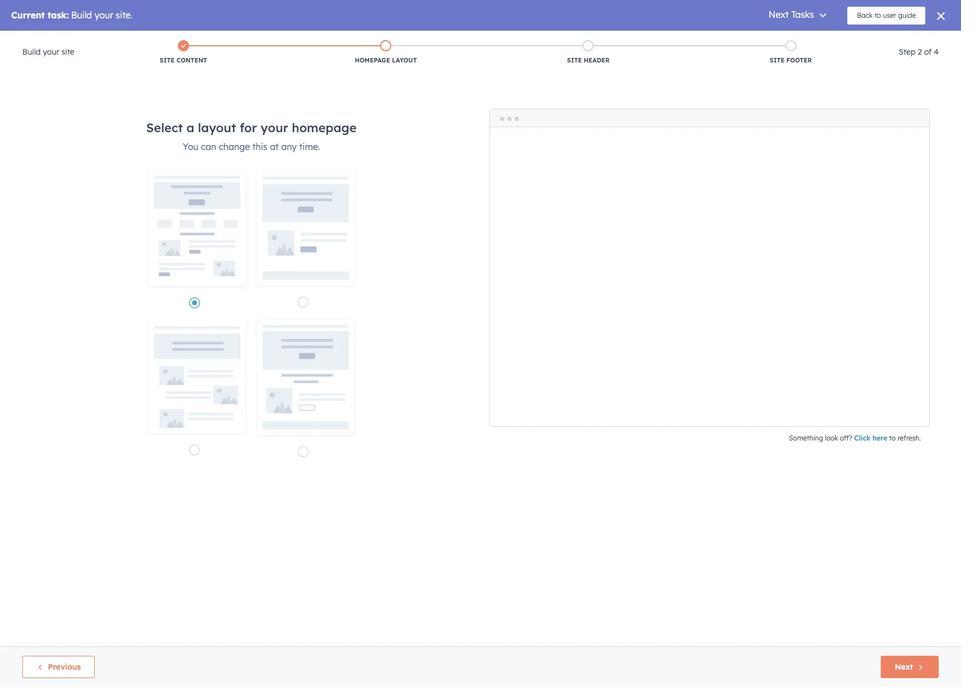 Task type: describe. For each thing, give the bounding box(es) containing it.
build your site
[[22, 47, 74, 57]]

site header
[[567, 56, 610, 64]]

site for site content
[[160, 56, 175, 64]]

step 2 of 4
[[899, 47, 939, 57]]

site content
[[160, 56, 207, 64]]

layout
[[198, 120, 236, 136]]

click here button
[[855, 433, 888, 443]]

site content completed list item
[[82, 38, 285, 67]]

to
[[890, 434, 896, 442]]

look
[[825, 434, 839, 442]]

hubspot link
[[13, 33, 42, 46]]

hubspot image
[[20, 33, 33, 46]]

build
[[22, 47, 41, 57]]

for
[[240, 120, 257, 136]]

settings image
[[856, 35, 866, 45]]

click
[[855, 434, 871, 442]]

upgrade
[[744, 36, 775, 45]]

notifications image
[[875, 36, 885, 46]]

select
[[146, 120, 183, 136]]

header
[[584, 56, 610, 64]]

homepage layout list item
[[285, 38, 487, 67]]

here
[[873, 434, 888, 442]]

upgrade image
[[732, 36, 742, 46]]

at
[[270, 141, 279, 152]]

something look off? click here to refresh.
[[789, 434, 921, 442]]

refresh.
[[898, 434, 921, 442]]

a
[[187, 120, 194, 136]]

site footer
[[770, 56, 812, 64]]

search button
[[933, 54, 952, 73]]

help button
[[833, 31, 852, 49]]

something
[[789, 434, 824, 442]]

layout c image
[[148, 321, 246, 433]]

next
[[895, 662, 914, 672]]

previous
[[48, 662, 81, 672]]

calling icon image
[[791, 35, 801, 45]]

layout a image
[[257, 171, 355, 286]]

Search HubSpot search field
[[805, 54, 942, 73]]

site
[[61, 47, 74, 57]]

can
[[201, 141, 216, 152]]

notifications button
[[871, 31, 890, 49]]



Task type: locate. For each thing, give the bounding box(es) containing it.
site for site header
[[567, 56, 582, 64]]

off?
[[841, 434, 853, 442]]

list containing site content
[[82, 38, 893, 67]]

1 site from the left
[[160, 56, 175, 64]]

music
[[911, 35, 930, 44]]

footer
[[787, 56, 812, 64]]

layout d image
[[257, 319, 355, 435]]

you
[[183, 141, 199, 152]]

2 site from the left
[[567, 56, 582, 64]]

layout
[[392, 56, 417, 64]]

menu containing music
[[724, 31, 948, 49]]

your inside select a layout for your homepage you can change this at any time.
[[261, 120, 288, 136]]

homepage
[[355, 56, 390, 64]]

0 vertical spatial your
[[43, 47, 59, 57]]

menu
[[724, 31, 948, 49]]

help image
[[838, 36, 848, 46]]

menu item left calling icon popup button
[[783, 31, 785, 49]]

2 horizontal spatial site
[[770, 56, 785, 64]]

site
[[160, 56, 175, 64], [567, 56, 582, 64], [770, 56, 785, 64]]

previous button
[[22, 656, 95, 678]]

step
[[899, 47, 916, 57]]

0 horizontal spatial menu item
[[783, 31, 785, 49]]

select a layout for your homepage you can change this at any time.
[[146, 120, 357, 152]]

this
[[253, 141, 268, 152]]

layout b image
[[148, 171, 246, 286]]

content
[[177, 56, 207, 64]]

your up the at
[[261, 120, 288, 136]]

time.
[[299, 141, 320, 152]]

change
[[219, 141, 250, 152]]

site left footer
[[770, 56, 785, 64]]

site inside list item
[[770, 56, 785, 64]]

1 menu item from the left
[[783, 31, 785, 49]]

menu item left the 'help' popup button
[[807, 31, 832, 49]]

your left "site"
[[43, 47, 59, 57]]

homepage
[[292, 120, 357, 136]]

3 site from the left
[[770, 56, 785, 64]]

site inside list item
[[567, 56, 582, 64]]

greg robinson image
[[899, 35, 909, 45]]

of
[[925, 47, 932, 57]]

music button
[[892, 31, 947, 49]]

search image
[[938, 60, 946, 67]]

1 horizontal spatial your
[[261, 120, 288, 136]]

2 menu item from the left
[[807, 31, 832, 49]]

2
[[918, 47, 923, 57]]

site footer list item
[[690, 38, 893, 67]]

your
[[43, 47, 59, 57], [261, 120, 288, 136]]

next button
[[881, 656, 939, 678]]

1 vertical spatial your
[[261, 120, 288, 136]]

any
[[281, 141, 297, 152]]

1 horizontal spatial menu item
[[807, 31, 832, 49]]

menu item
[[783, 31, 785, 49], [807, 31, 832, 49]]

site left header
[[567, 56, 582, 64]]

site inside list item
[[160, 56, 175, 64]]

list
[[82, 38, 893, 67]]

settings link
[[854, 34, 868, 45]]

site header list item
[[487, 38, 690, 67]]

0 horizontal spatial your
[[43, 47, 59, 57]]

0 horizontal spatial site
[[160, 56, 175, 64]]

4
[[934, 47, 939, 57]]

homepage layout
[[355, 56, 417, 64]]

site for site footer
[[770, 56, 785, 64]]

site left content
[[160, 56, 175, 64]]

1 horizontal spatial site
[[567, 56, 582, 64]]

calling icon button
[[786, 32, 805, 47]]



Task type: vqa. For each thing, say whether or not it's contained in the screenshot.
2nd 31, from the bottom of the page
no



